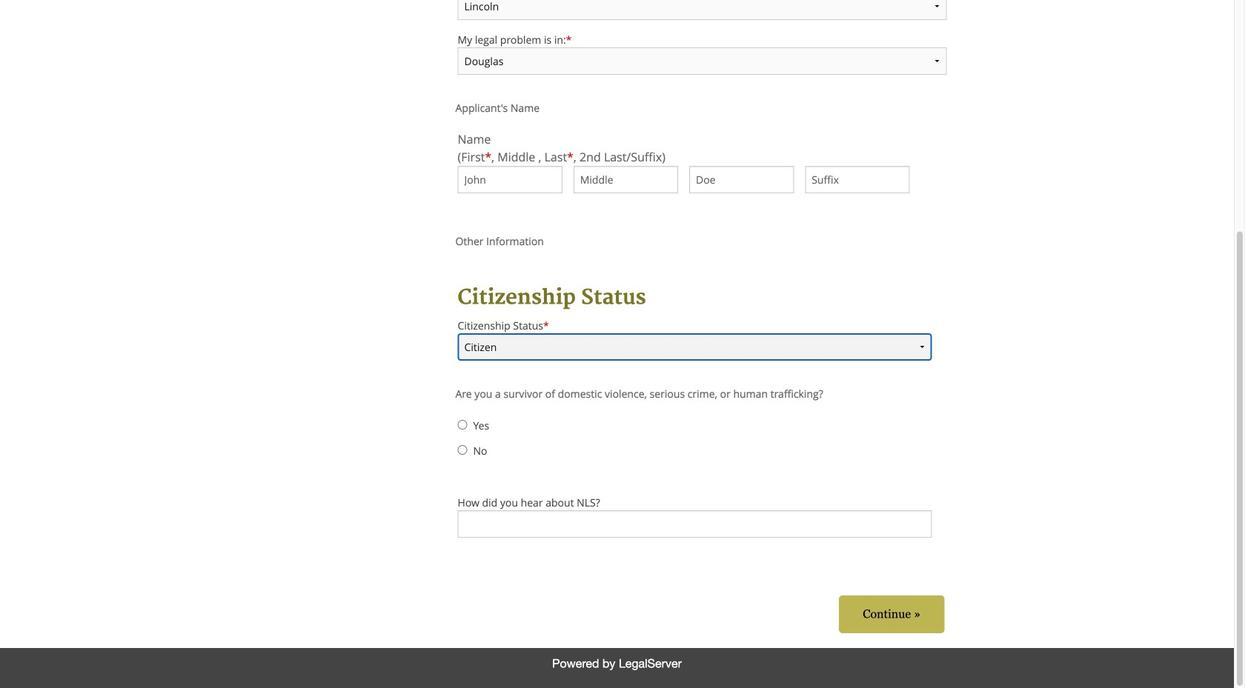 Task type: describe. For each thing, give the bounding box(es) containing it.
Suffix text field
[[806, 166, 910, 194]]

Continue » submit
[[840, 596, 945, 634]]



Task type: locate. For each thing, give the bounding box(es) containing it.
None radio
[[458, 421, 468, 430], [458, 446, 468, 455], [458, 421, 468, 430], [458, 446, 468, 455]]

None text field
[[458, 511, 933, 539]]

Middle text field
[[574, 166, 679, 194]]

First* text field
[[458, 166, 563, 194]]

Last* text field
[[690, 166, 794, 194]]



